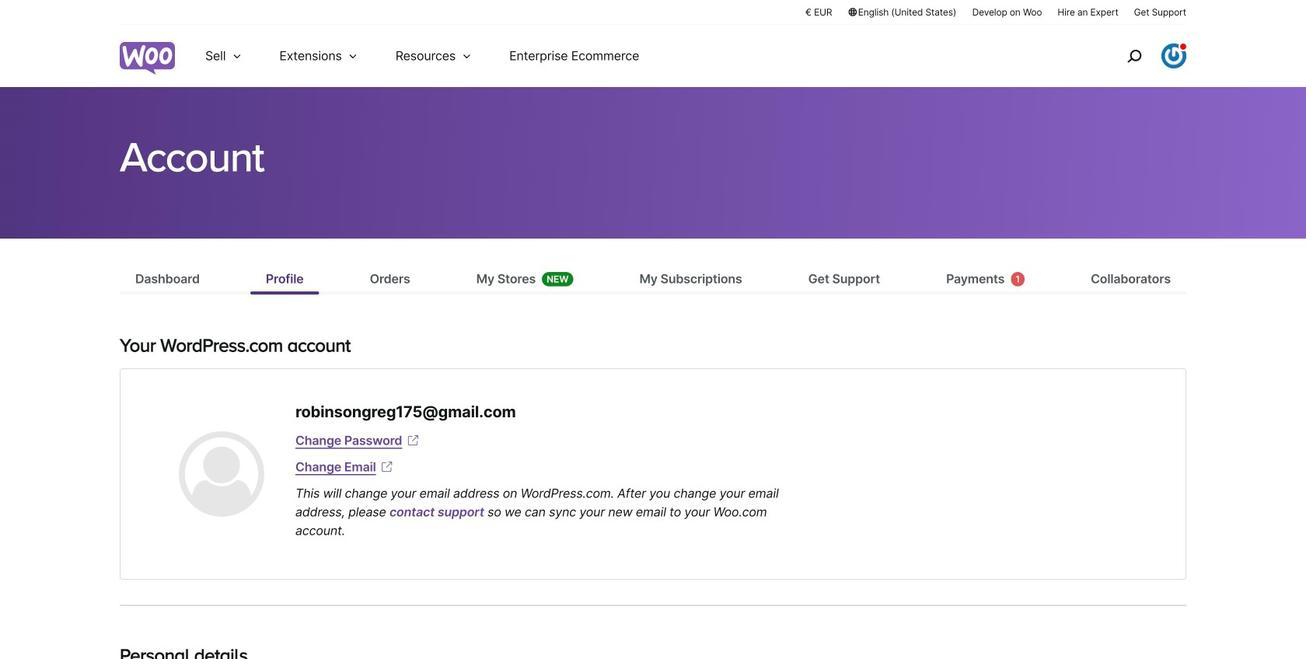 Task type: locate. For each thing, give the bounding box(es) containing it.
search image
[[1122, 44, 1147, 68]]

gravatar image image
[[179, 432, 264, 517]]

open account menu image
[[1162, 44, 1187, 68]]



Task type: vqa. For each thing, say whether or not it's contained in the screenshot.
the external link Image
yes



Task type: describe. For each thing, give the bounding box(es) containing it.
external link image
[[379, 460, 395, 475]]

service navigation menu element
[[1094, 31, 1187, 81]]

external link image
[[405, 433, 421, 449]]



